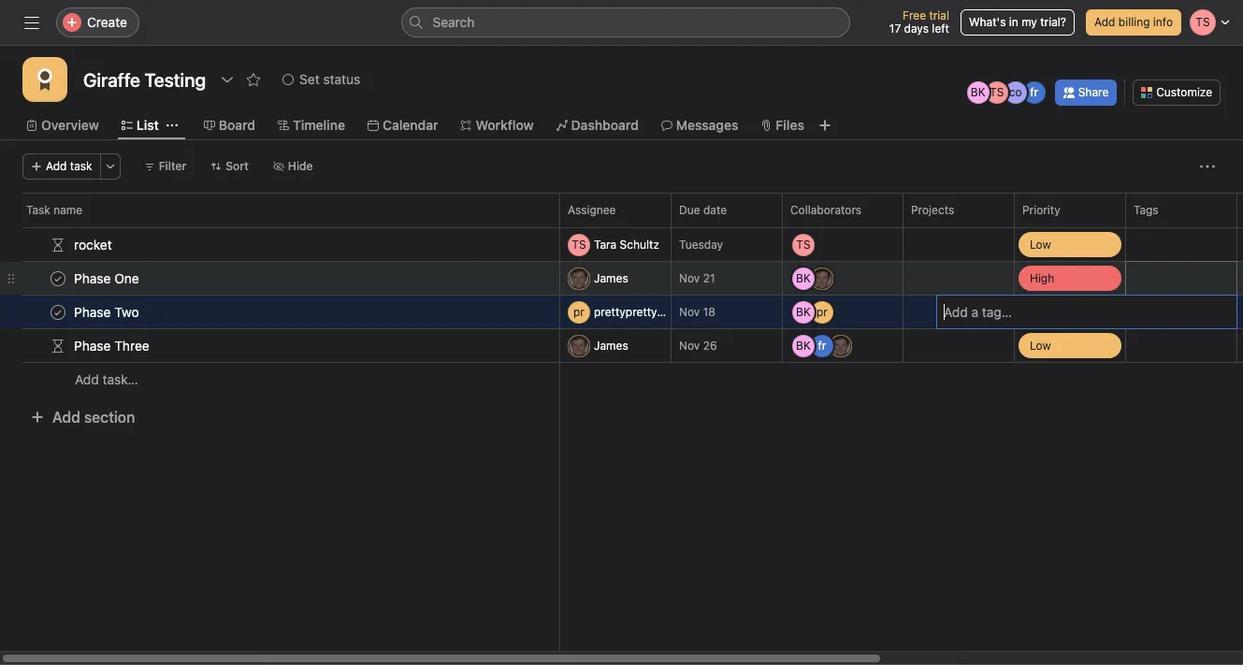 Task type: vqa. For each thing, say whether or not it's contained in the screenshot.
row containing TS
yes



Task type: locate. For each thing, give the bounding box(es) containing it.
low button inside "row"
[[1015, 228, 1126, 261]]

add tab image
[[818, 118, 833, 133]]

add left task
[[46, 159, 67, 173]]

list link
[[121, 115, 159, 136]]

dependencies image
[[51, 338, 65, 353]]

completed checkbox for ja
[[47, 267, 69, 290]]

james down pr button
[[594, 338, 628, 352]]

task
[[26, 203, 50, 217]]

1 horizontal spatial ts
[[990, 85, 1004, 99]]

dependencies image
[[51, 237, 65, 252]]

james for nov 26
[[594, 338, 628, 352]]

my
[[1022, 15, 1038, 29]]

None text field
[[79, 63, 211, 96]]

1 completed image from the top
[[47, 267, 69, 290]]

add billing info
[[1095, 15, 1173, 29]]

1 low button from the top
[[1015, 228, 1126, 261]]

18
[[703, 305, 716, 319]]

task dependencies for phase three cell
[[1237, 328, 1244, 363]]

left
[[932, 22, 950, 36]]

nov left 18 at the top right of the page
[[679, 305, 700, 319]]

low button
[[1015, 228, 1126, 261], [1015, 329, 1126, 362]]

overview link
[[26, 115, 99, 136]]

completed image inside "phase two" cell
[[47, 301, 69, 323]]

1 ja from the top
[[573, 271, 585, 285]]

sort button
[[202, 153, 257, 180]]

messages link
[[661, 115, 739, 136]]

low down high
[[1030, 338, 1051, 352]]

0 horizontal spatial ts
[[572, 237, 586, 251]]

2 completed checkbox from the top
[[47, 301, 69, 323]]

status
[[323, 71, 360, 87]]

nov 18
[[679, 305, 716, 319]]

section
[[84, 409, 135, 426]]

2 vertical spatial nov
[[679, 339, 700, 353]]

0 vertical spatial completed image
[[47, 267, 69, 290]]

date
[[704, 203, 727, 217]]

task name
[[26, 203, 82, 217]]

days
[[904, 22, 929, 36]]

17
[[890, 22, 901, 36]]

ja down pr
[[573, 338, 585, 352]]

row
[[0, 193, 1244, 227], [0, 226, 1244, 263], [22, 226, 1244, 228], [0, 260, 1244, 297], [0, 293, 1244, 331], [0, 327, 1244, 364]]

ribbon image
[[34, 68, 56, 91]]

completed checkbox inside "phase two" cell
[[47, 301, 69, 323]]

1 completed checkbox from the top
[[47, 267, 69, 290]]

add for add section
[[52, 409, 80, 426]]

row containing task name
[[0, 193, 1244, 227]]

2 nov from the top
[[679, 305, 700, 319]]

ja up pr
[[573, 271, 585, 285]]

ja
[[573, 271, 585, 285], [573, 338, 585, 352]]

low button up high popup button
[[1015, 228, 1126, 261]]

add task button
[[22, 153, 101, 180]]

1 vertical spatial ts
[[572, 237, 586, 251]]

nov left 21
[[679, 271, 700, 285]]

low for nov 26
[[1030, 338, 1051, 352]]

completed image inside phase one cell
[[47, 267, 69, 290]]

details image
[[537, 306, 548, 318]]

ja for nov 21
[[573, 271, 585, 285]]

1 vertical spatial completed image
[[47, 301, 69, 323]]

1 low from the top
[[1030, 237, 1051, 251]]

james down 'tara'
[[594, 271, 628, 285]]

workflow link
[[461, 115, 534, 136]]

1 james from the top
[[594, 271, 628, 285]]

add for add billing info
[[1095, 15, 1116, 29]]

low button for nov 26
[[1015, 329, 1126, 362]]

dashboard link
[[556, 115, 639, 136]]

add left task…
[[75, 371, 99, 387]]

messages
[[676, 117, 739, 133]]

Completed checkbox
[[47, 267, 69, 290], [47, 301, 69, 323]]

2 low from the top
[[1030, 338, 1051, 352]]

completed image up dependencies image
[[47, 301, 69, 323]]

create button
[[56, 7, 139, 37]]

low
[[1030, 237, 1051, 251], [1030, 338, 1051, 352]]

3 nov from the top
[[679, 339, 700, 353]]

Phase Two text field
[[70, 303, 145, 321]]

more actions image
[[1200, 159, 1215, 174]]

completed checkbox inside phase one cell
[[47, 267, 69, 290]]

dashboard
[[571, 117, 639, 133]]

set status
[[300, 71, 360, 87]]

james
[[594, 271, 628, 285], [594, 338, 628, 352]]

free
[[903, 8, 926, 22]]

1 vertical spatial ja
[[573, 338, 585, 352]]

add task…
[[75, 371, 138, 387]]

phase two cell
[[0, 295, 560, 329]]

completed image for pr
[[47, 301, 69, 323]]

0 vertical spatial james
[[594, 271, 628, 285]]

add inside row
[[75, 371, 99, 387]]

low up high
[[1030, 237, 1051, 251]]

tags
[[1134, 203, 1159, 217]]

nov left 26
[[679, 339, 700, 353]]

2 low button from the top
[[1015, 329, 1126, 362]]

completed checkbox for pr
[[47, 301, 69, 323]]

low button down high popup button
[[1015, 329, 1126, 362]]

add task… row
[[0, 362, 1244, 397]]

customize
[[1157, 85, 1213, 99]]

add left billing at right top
[[1095, 15, 1116, 29]]

more actions image
[[104, 161, 116, 172]]

2 james from the top
[[594, 338, 628, 352]]

add for add task…
[[75, 371, 99, 387]]

linked projects for rocket cell
[[903, 227, 1015, 262]]

add
[[1095, 15, 1116, 29], [46, 159, 67, 173], [75, 371, 99, 387], [52, 409, 80, 426]]

Phase One text field
[[70, 269, 145, 288]]

completed checkbox up dependencies image
[[47, 301, 69, 323]]

add left section
[[52, 409, 80, 426]]

1 vertical spatial completed checkbox
[[47, 301, 69, 323]]

tara schultz
[[594, 237, 660, 251]]

0 vertical spatial low
[[1030, 237, 1051, 251]]

projects
[[911, 203, 955, 217]]

2 ja from the top
[[573, 338, 585, 352]]

0 vertical spatial completed checkbox
[[47, 267, 69, 290]]

0 vertical spatial low button
[[1015, 228, 1126, 261]]

ts left 'tara'
[[572, 237, 586, 251]]

2 completed image from the top
[[47, 301, 69, 323]]

board link
[[204, 115, 255, 136]]

search list box
[[401, 7, 850, 37]]

1 vertical spatial low button
[[1015, 329, 1126, 362]]

due date
[[679, 203, 727, 217]]

1 vertical spatial nov
[[679, 305, 700, 319]]

completed checkbox down dependencies icon
[[47, 267, 69, 290]]

files
[[776, 117, 805, 133]]

timeline link
[[278, 115, 345, 136]]

Phase Three text field
[[70, 336, 155, 355]]

ts right bk
[[990, 85, 1004, 99]]

completed image
[[47, 267, 69, 290], [47, 301, 69, 323]]

1 vertical spatial james
[[594, 338, 628, 352]]

list
[[136, 117, 159, 133]]

0 vertical spatial ja
[[573, 271, 585, 285]]

ts
[[990, 85, 1004, 99], [572, 237, 586, 251]]

completed image down dependencies icon
[[47, 267, 69, 290]]

1 nov from the top
[[679, 271, 700, 285]]

free trial 17 days left
[[890, 8, 950, 36]]

trial?
[[1041, 15, 1067, 29]]

nov
[[679, 271, 700, 285], [679, 305, 700, 319], [679, 339, 700, 353]]

task…
[[103, 371, 138, 387]]

calendar
[[383, 117, 438, 133]]

tara
[[594, 237, 617, 251]]

1 vertical spatial low
[[1030, 338, 1051, 352]]

0 vertical spatial nov
[[679, 271, 700, 285]]



Task type: describe. For each thing, give the bounding box(es) containing it.
header untitled section tree grid
[[0, 226, 1244, 397]]

pr
[[574, 305, 585, 319]]

calendar link
[[368, 115, 438, 136]]

low button for tuesday
[[1015, 228, 1126, 261]]

fr
[[1030, 85, 1039, 99]]

schultz
[[620, 237, 660, 251]]

Add a tag… text field
[[944, 300, 1026, 323]]

add task… button
[[75, 370, 138, 390]]

trial
[[929, 8, 950, 22]]

row containing pr
[[0, 293, 1244, 331]]

bk
[[971, 85, 986, 99]]

task
[[70, 159, 92, 173]]

in
[[1009, 15, 1019, 29]]

ts inside header untitled section 'tree grid'
[[572, 237, 586, 251]]

what's in my trial?
[[969, 15, 1067, 29]]

add section button
[[22, 400, 143, 434]]

show options image
[[220, 72, 235, 87]]

board
[[219, 117, 255, 133]]

search
[[433, 14, 475, 30]]

search button
[[401, 7, 850, 37]]

add section
[[52, 409, 135, 426]]

0 vertical spatial ts
[[990, 85, 1004, 99]]

phase one cell
[[0, 261, 560, 296]]

info
[[1154, 15, 1173, 29]]

nov for nov 21
[[679, 271, 700, 285]]

21
[[703, 271, 715, 285]]

completed image for ja
[[47, 267, 69, 290]]

set
[[300, 71, 320, 87]]

hide button
[[265, 153, 321, 180]]

add to starred image
[[246, 72, 261, 87]]

set status button
[[274, 66, 369, 93]]

filter button
[[135, 153, 195, 180]]

co
[[1009, 85, 1022, 99]]

sort
[[226, 159, 249, 173]]

low for tuesday
[[1030, 237, 1051, 251]]

share
[[1079, 85, 1109, 99]]

task dependencies for rocket cell
[[1237, 227, 1244, 262]]

nov for nov 18
[[679, 305, 700, 319]]

pr button
[[568, 301, 667, 323]]

assignee
[[568, 203, 616, 217]]

nov for nov 26
[[679, 339, 700, 353]]

what's
[[969, 15, 1006, 29]]

rocket text field
[[70, 235, 118, 254]]

create
[[87, 14, 127, 30]]

what's in my trial? button
[[961, 9, 1075, 36]]

row containing ts
[[0, 226, 1244, 263]]

customize button
[[1133, 80, 1221, 106]]

tab actions image
[[166, 120, 178, 131]]

collaborators
[[791, 203, 862, 217]]

add for add task
[[46, 159, 67, 173]]

tuesday
[[679, 238, 723, 252]]

hide
[[288, 159, 313, 173]]

high button
[[1015, 262, 1126, 295]]

share button
[[1055, 80, 1117, 106]]

expand sidebar image
[[24, 15, 39, 30]]

add billing info button
[[1086, 9, 1182, 36]]

26
[[703, 339, 717, 353]]

workflow
[[476, 117, 534, 133]]

rocket cell
[[0, 227, 560, 262]]

filter
[[159, 159, 186, 173]]

ja for nov 26
[[573, 338, 585, 352]]

nov 21
[[679, 271, 715, 285]]

priority
[[1023, 203, 1061, 217]]

name
[[53, 203, 82, 217]]

files link
[[761, 115, 805, 136]]

phase three cell
[[0, 328, 560, 363]]

add task
[[46, 159, 92, 173]]

high
[[1030, 271, 1055, 285]]

timeline
[[293, 117, 345, 133]]

billing
[[1119, 15, 1150, 29]]

nov 26
[[679, 339, 717, 353]]

due
[[679, 203, 700, 217]]

overview
[[41, 117, 99, 133]]

james for nov 21
[[594, 271, 628, 285]]



